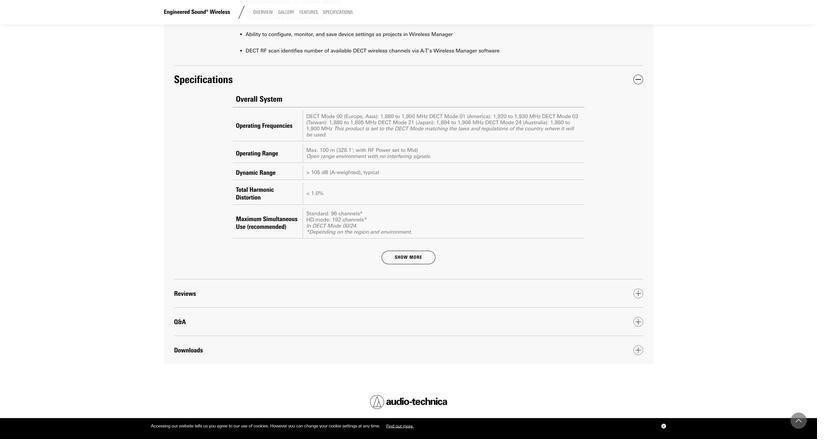 Task type: describe. For each thing, give the bounding box(es) containing it.
(taiwan):
[[306, 119, 328, 126]]

show more button
[[382, 251, 435, 265]]

dect up matching
[[429, 113, 443, 119]]

mhz right 21
[[417, 113, 428, 119]]

use
[[236, 223, 246, 231]]

q&a
[[174, 318, 186, 326]]

reviews
[[174, 290, 196, 298]]

on
[[337, 229, 343, 235]]

range for operating range
[[262, 149, 278, 157]]

agree
[[217, 424, 227, 429]]

mhz up country
[[529, 113, 541, 119]]

overall system
[[236, 94, 282, 104]]

asia):
[[365, 113, 379, 119]]

01
[[460, 113, 466, 119]]

> 105 db (a-weighted), typical
[[306, 169, 379, 176]]

to left 1,906
[[451, 119, 456, 126]]

typical
[[363, 169, 379, 176]]

1 vertical spatial manager
[[456, 48, 477, 54]]

2 vertical spatial wireless
[[434, 48, 454, 54]]

dect right is
[[378, 119, 391, 126]]

standard: 96 channels* hd mode: 192 channels* in dect mode 00/24. *depending on the region and environment.
[[306, 211, 412, 235]]

2 our from the left
[[233, 424, 240, 429]]

use
[[241, 424, 248, 429]]

this product is set to the dect mode matching the laws and regulations of the country where it will be used.
[[306, 126, 574, 138]]

store logo image
[[370, 395, 447, 409]]

(recommended)
[[247, 223, 286, 231]]

mid)
[[407, 147, 418, 153]]

total
[[236, 186, 248, 193]]

to inside "this product is set to the dect mode matching the laws and regulations of the country where it will be used."
[[379, 126, 384, 132]]

the down 1,930
[[516, 126, 523, 132]]

compatible
[[246, 15, 273, 21]]

number
[[304, 48, 323, 54]]

m
[[330, 147, 335, 153]]

this
[[334, 126, 344, 132]]

mode left 01
[[444, 113, 458, 119]]

laws
[[458, 126, 469, 132]]

as
[[376, 31, 381, 37]]

mhz right 1,906
[[473, 119, 484, 126]]

03
[[572, 113, 578, 119]]

to right ability
[[262, 31, 267, 37]]

2 horizontal spatial with
[[367, 153, 378, 159]]

00/24.
[[343, 223, 358, 229]]

mode left 21
[[393, 119, 407, 126]]

1,894
[[436, 119, 450, 126]]

channels
[[389, 48, 410, 54]]

0 vertical spatial 1,900
[[402, 113, 415, 119]]

country
[[525, 126, 543, 132]]

1 vertical spatial wireless
[[409, 31, 430, 37]]

range
[[321, 153, 334, 159]]

any
[[363, 424, 370, 429]]

hd
[[306, 217, 314, 223]]

(japan):
[[416, 119, 435, 126]]

regulations
[[481, 126, 508, 132]]

0 horizontal spatial rf
[[260, 48, 267, 54]]

protocol
[[304, 15, 324, 21]]

channels* up the 00/24.
[[339, 211, 363, 217]]

2 vertical spatial of
[[249, 424, 252, 429]]

< 1.0%
[[306, 190, 323, 197]]

find out more.
[[386, 424, 414, 429]]

to left 24
[[508, 113, 513, 119]]

arrow up image
[[796, 418, 802, 424]]

1 our from the left
[[171, 424, 178, 429]]

1 vertical spatial settings
[[342, 424, 357, 429]]

dect rf scan identifies number of available dect wireless channels via a-t's wireless manager software
[[246, 48, 500, 54]]

find
[[386, 424, 394, 429]]

1 horizontal spatial 1,880
[[380, 113, 394, 119]]

distortion
[[236, 193, 261, 201]]

operating frequencies
[[236, 122, 293, 129]]

your
[[319, 424, 328, 429]]

and inside "this product is set to the dect mode matching the laws and regulations of the country where it will be used."
[[471, 126, 480, 132]]

available
[[331, 48, 352, 54]]

more
[[409, 255, 422, 260]]

cross image
[[662, 425, 665, 428]]

features
[[299, 9, 318, 15]]

(a-
[[330, 169, 337, 176]]

at
[[358, 424, 362, 429]]

however
[[270, 424, 287, 429]]

monitor,
[[294, 31, 314, 37]]

24
[[516, 119, 522, 126]]

1,895
[[350, 119, 364, 126]]

t's
[[425, 48, 432, 54]]

dect inside standard: 96 channels* hd mode: 192 channels* in dect mode 00/24. *depending on the region and environment.
[[312, 223, 326, 229]]

to inside max. 100 m (328.1'; with rf power set to mid) open range environment with no interfering signals.
[[401, 147, 406, 153]]

power
[[376, 147, 391, 153]]

channels* up region
[[343, 217, 367, 223]]

mode inside standard: 96 channels* hd mode: 192 channels* in dect mode 00/24. *depending on the region and environment.
[[327, 223, 341, 229]]

dect left 24
[[485, 119, 499, 126]]

to right agree
[[229, 424, 232, 429]]

identifies
[[281, 48, 303, 54]]

dynamic
[[236, 169, 258, 176]]

set inside "this product is set to the dect mode matching the laws and regulations of the country where it will be used."
[[371, 126, 378, 132]]

open
[[306, 153, 319, 159]]

engineered sound® wireless
[[164, 9, 230, 16]]

cookies.
[[253, 424, 269, 429]]

environment.
[[381, 229, 412, 235]]

1 vertical spatial specifications
[[174, 73, 233, 86]]

syslog
[[287, 15, 303, 21]]

2 horizontal spatial 1,880
[[550, 119, 564, 126]]

<
[[306, 190, 310, 197]]

mhz right 1,895
[[365, 119, 377, 126]]

dect left wireless
[[353, 48, 366, 54]]

save
[[326, 31, 337, 37]]

to right 00
[[344, 119, 349, 126]]

1 you from the left
[[209, 424, 216, 429]]



Task type: vqa. For each thing, say whether or not it's contained in the screenshot.
bottommost 1,900
yes



Task type: locate. For each thing, give the bounding box(es) containing it.
wireless right in at the left top of page
[[409, 31, 430, 37]]

operating down overall at the left of the page
[[236, 122, 261, 129]]

operating range
[[236, 149, 278, 157]]

matching
[[425, 126, 448, 132]]

1 vertical spatial set
[[392, 147, 399, 153]]

where
[[545, 126, 560, 132]]

dect up be
[[306, 113, 320, 119]]

standard:
[[306, 211, 330, 217]]

1,920
[[493, 113, 507, 119]]

(328.1';
[[336, 147, 354, 153]]

set right power
[[392, 147, 399, 153]]

0 horizontal spatial with
[[275, 15, 285, 21]]

environment
[[336, 153, 366, 159]]

1 horizontal spatial of
[[324, 48, 329, 54]]

harmonic
[[250, 186, 274, 193]]

2 you from the left
[[288, 424, 295, 429]]

(america):
[[467, 113, 492, 119]]

ability to configure, monitor, and save device settings as projects in wireless manager
[[246, 31, 453, 37]]

of right 'use'
[[249, 424, 252, 429]]

settings left the at
[[342, 424, 357, 429]]

no
[[379, 153, 385, 159]]

of right number
[[324, 48, 329, 54]]

ability
[[246, 31, 261, 37]]

operating up dynamic
[[236, 149, 261, 157]]

0 horizontal spatial and
[[316, 31, 325, 37]]

used.
[[314, 132, 327, 138]]

to right "it"
[[565, 119, 570, 126]]

0 horizontal spatial wireless
[[210, 9, 230, 16]]

dect inside "this product is set to the dect mode matching the laws and regulations of the country where it will be used."
[[395, 126, 408, 132]]

total harmonic distortion
[[236, 186, 274, 201]]

1,930
[[514, 113, 528, 119]]

our left 'use'
[[233, 424, 240, 429]]

operating for operating range
[[236, 149, 261, 157]]

0 horizontal spatial 1,880
[[329, 119, 343, 126]]

mode left 03
[[557, 113, 571, 119]]

range up harmonic
[[260, 169, 276, 176]]

range up the dynamic range
[[262, 149, 278, 157]]

1,880 left will
[[550, 119, 564, 126]]

dect down ability
[[246, 48, 259, 54]]

mhz left this
[[321, 126, 332, 132]]

settings
[[355, 31, 374, 37], [342, 424, 357, 429]]

accessing
[[151, 424, 170, 429]]

0 vertical spatial of
[[324, 48, 329, 54]]

scan
[[268, 48, 280, 54]]

1 operating from the top
[[236, 122, 261, 129]]

dect right the in
[[312, 223, 326, 229]]

website
[[179, 424, 194, 429]]

the left laws
[[449, 126, 457, 132]]

the right on
[[344, 229, 352, 235]]

configure,
[[269, 31, 293, 37]]

plus image
[[635, 319, 641, 325], [635, 347, 641, 353]]

a-
[[420, 48, 425, 54]]

gallery
[[278, 9, 294, 15]]

2 operating from the top
[[236, 149, 261, 157]]

overview
[[253, 9, 273, 15]]

accessing our website tells us you agree to our use of cookies. however you can change your cookie settings at any time.
[[151, 424, 381, 429]]

1 horizontal spatial you
[[288, 424, 295, 429]]

via
[[412, 48, 419, 54]]

105
[[311, 169, 320, 176]]

is
[[365, 126, 369, 132]]

engineered
[[164, 9, 190, 16]]

mode left 24
[[500, 119, 514, 126]]

2 horizontal spatial wireless
[[434, 48, 454, 54]]

to left 21
[[395, 113, 400, 119]]

1 horizontal spatial our
[[233, 424, 240, 429]]

with left syslog
[[275, 15, 285, 21]]

1 horizontal spatial manager
[[456, 48, 477, 54]]

settings left as on the left top of page
[[355, 31, 374, 37]]

you left the can
[[288, 424, 295, 429]]

the inside standard: 96 channels* hd mode: 192 channels* in dect mode 00/24. *depending on the region and environment.
[[344, 229, 352, 235]]

with right (328.1';
[[356, 147, 366, 153]]

0 horizontal spatial specifications
[[174, 73, 233, 86]]

dect
[[246, 48, 259, 54], [353, 48, 366, 54], [306, 113, 320, 119], [429, 113, 443, 119], [542, 113, 555, 119], [378, 119, 391, 126], [485, 119, 499, 126], [395, 126, 408, 132], [312, 223, 326, 229]]

mode inside "this product is set to the dect mode matching the laws and regulations of the country where it will be used."
[[410, 126, 423, 132]]

the right is
[[386, 126, 393, 132]]

wireless right t's
[[434, 48, 454, 54]]

of inside "this product is set to the dect mode matching the laws and regulations of the country where it will be used."
[[509, 126, 514, 132]]

1,880 right "asia):"
[[380, 113, 394, 119]]

our left the website
[[171, 424, 178, 429]]

us
[[203, 424, 208, 429]]

more.
[[403, 424, 414, 429]]

operating for operating frequencies
[[236, 122, 261, 129]]

1 vertical spatial plus image
[[635, 347, 641, 353]]

1,900 up "max."
[[306, 126, 320, 132]]

0 horizontal spatial 1,900
[[306, 126, 320, 132]]

0 horizontal spatial you
[[209, 424, 216, 429]]

mhz
[[417, 113, 428, 119], [529, 113, 541, 119], [365, 119, 377, 126], [473, 119, 484, 126], [321, 126, 332, 132]]

mode left 00
[[321, 113, 335, 119]]

system
[[260, 94, 282, 104]]

0 vertical spatial manager
[[431, 31, 453, 37]]

can
[[296, 424, 303, 429]]

2 plus image from the top
[[635, 347, 641, 353]]

range for dynamic range
[[260, 169, 276, 176]]

00
[[337, 113, 343, 119]]

dect left 21
[[395, 126, 408, 132]]

rf inside max. 100 m (328.1'; with rf power set to mid) open range environment with no interfering signals.
[[368, 147, 374, 153]]

maximum
[[236, 215, 261, 223]]

rf left scan
[[260, 48, 267, 54]]

0 vertical spatial rf
[[260, 48, 267, 54]]

1 horizontal spatial with
[[356, 147, 366, 153]]

1.0%
[[311, 190, 323, 197]]

you
[[209, 424, 216, 429], [288, 424, 295, 429]]

product
[[345, 126, 364, 132]]

overall
[[236, 94, 258, 104]]

1 vertical spatial range
[[260, 169, 276, 176]]

be
[[306, 132, 312, 138]]

and left save
[[316, 31, 325, 37]]

in
[[403, 31, 408, 37]]

2 horizontal spatial of
[[509, 126, 514, 132]]

and inside standard: 96 channels* hd mode: 192 channels* in dect mode 00/24. *depending on the region and environment.
[[370, 229, 379, 235]]

1 horizontal spatial 1,900
[[402, 113, 415, 119]]

sound®
[[191, 9, 208, 16]]

manager
[[431, 31, 453, 37], [456, 48, 477, 54]]

manager left "software" at top
[[456, 48, 477, 54]]

db
[[322, 169, 328, 176]]

to
[[262, 31, 267, 37], [395, 113, 400, 119], [508, 113, 513, 119], [344, 119, 349, 126], [451, 119, 456, 126], [565, 119, 570, 126], [379, 126, 384, 132], [401, 147, 406, 153], [229, 424, 232, 429]]

2 horizontal spatial and
[[471, 126, 480, 132]]

1 horizontal spatial rf
[[368, 147, 374, 153]]

0 horizontal spatial manager
[[431, 31, 453, 37]]

plus image for q&a
[[635, 319, 641, 325]]

out
[[395, 424, 402, 429]]

maximum simultaneous use (recommended)
[[236, 215, 298, 231]]

1,900
[[402, 113, 415, 119], [306, 126, 320, 132]]

0 vertical spatial operating
[[236, 122, 261, 129]]

minus image
[[635, 77, 641, 83]]

to left mid) at the top of the page
[[401, 147, 406, 153]]

mode down 96
[[327, 223, 341, 229]]

1 vertical spatial 1,900
[[306, 126, 320, 132]]

0 vertical spatial plus image
[[635, 319, 641, 325]]

max. 100 m (328.1'; with rf power set to mid) open range environment with no interfering signals.
[[306, 147, 431, 159]]

the
[[386, 126, 393, 132], [449, 126, 457, 132], [516, 126, 523, 132], [344, 229, 352, 235]]

1,900 left the (japan):
[[402, 113, 415, 119]]

rf left power
[[368, 147, 374, 153]]

0 horizontal spatial our
[[171, 424, 178, 429]]

192
[[332, 217, 341, 223]]

region
[[354, 229, 369, 235]]

1 horizontal spatial specifications
[[323, 9, 353, 15]]

1,880 right (taiwan):
[[329, 119, 343, 126]]

0 vertical spatial settings
[[355, 31, 374, 37]]

1 vertical spatial of
[[509, 126, 514, 132]]

mode:
[[316, 217, 331, 223]]

plus image
[[635, 291, 641, 297]]

weighted),
[[337, 169, 362, 176]]

divider line image
[[235, 6, 248, 19]]

0 vertical spatial set
[[371, 126, 378, 132]]

0 vertical spatial wireless
[[210, 9, 230, 16]]

it
[[561, 126, 564, 132]]

1 vertical spatial operating
[[236, 149, 261, 157]]

1 horizontal spatial wireless
[[409, 31, 430, 37]]

1 vertical spatial and
[[471, 126, 480, 132]]

wireless right sound®
[[210, 9, 230, 16]]

find out more. link
[[381, 421, 419, 431]]

with left the no
[[367, 153, 378, 159]]

2 vertical spatial and
[[370, 229, 379, 235]]

of
[[324, 48, 329, 54], [509, 126, 514, 132], [249, 424, 252, 429]]

0 vertical spatial specifications
[[323, 9, 353, 15]]

our
[[171, 424, 178, 429], [233, 424, 240, 429]]

0 horizontal spatial of
[[249, 424, 252, 429]]

to right is
[[379, 126, 384, 132]]

you right us
[[209, 424, 216, 429]]

and right laws
[[471, 126, 480, 132]]

change
[[304, 424, 318, 429]]

*depending
[[306, 229, 335, 235]]

wireless
[[368, 48, 388, 54]]

1 vertical spatial rf
[[368, 147, 374, 153]]

(australia):
[[523, 119, 549, 126]]

set inside max. 100 m (328.1'; with rf power set to mid) open range environment with no interfering signals.
[[392, 147, 399, 153]]

projects
[[383, 31, 402, 37]]

tells
[[195, 424, 202, 429]]

downloads
[[174, 346, 203, 354]]

1 horizontal spatial and
[[370, 229, 379, 235]]

cookie
[[329, 424, 341, 429]]

dect up where
[[542, 113, 555, 119]]

mode left matching
[[410, 126, 423, 132]]

set right is
[[371, 126, 378, 132]]

0 horizontal spatial set
[[371, 126, 378, 132]]

1 horizontal spatial set
[[392, 147, 399, 153]]

dect mode 00 (europe, asia): 1,880 to 1,900 mhz dect mode 01 (america): 1,920 to 1,930 mhz dect mode 03 (taiwan): 1,880 to 1,895 mhz dect mode 21 (japan): 1,894 to 1,906 mhz dect mode 24 (australia): 1,880 to 1,900 mhz
[[306, 113, 578, 132]]

(europe,
[[344, 113, 364, 119]]

0 vertical spatial range
[[262, 149, 278, 157]]

100
[[320, 147, 329, 153]]

of left 24
[[509, 126, 514, 132]]

and
[[316, 31, 325, 37], [471, 126, 480, 132], [370, 229, 379, 235]]

0 vertical spatial and
[[316, 31, 325, 37]]

and right region
[[370, 229, 379, 235]]

1,906
[[458, 119, 471, 126]]

1 plus image from the top
[[635, 319, 641, 325]]

manager up t's
[[431, 31, 453, 37]]

plus image for downloads
[[635, 347, 641, 353]]



